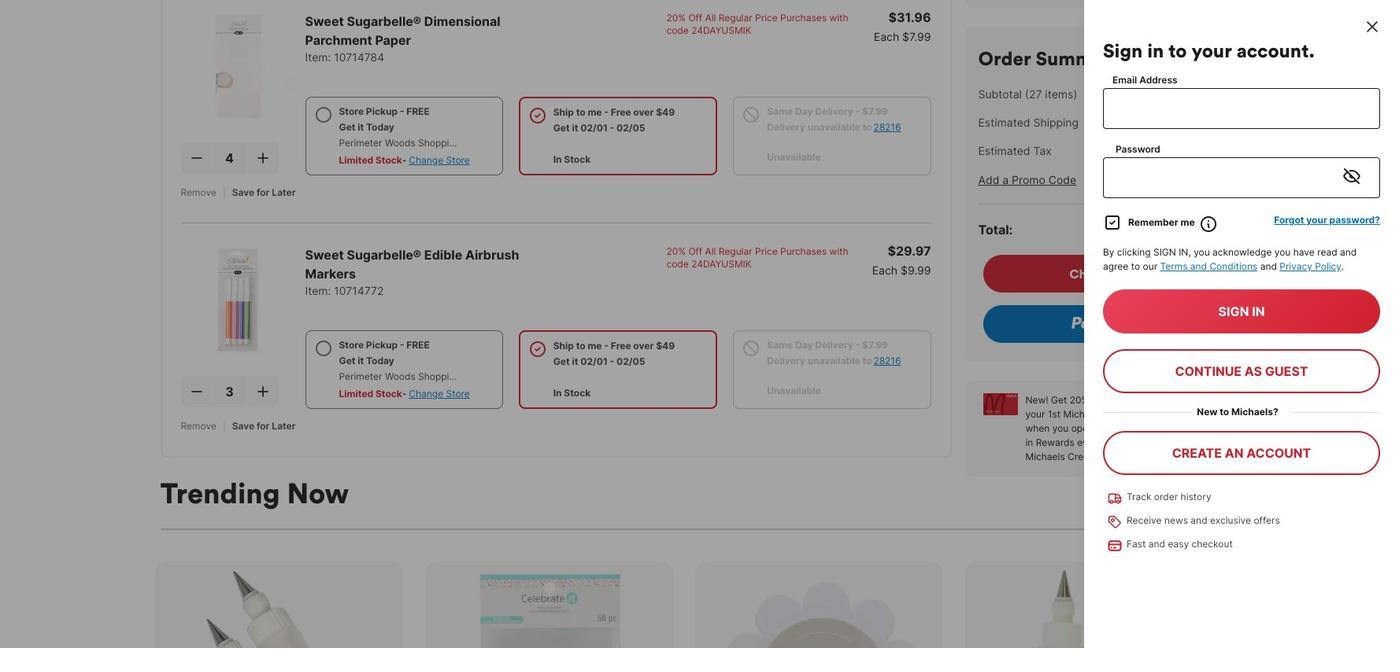 Task type: describe. For each thing, give the bounding box(es) containing it.
ship for sweet sugarbelle® dimensional parchment paper
[[553, 106, 574, 118]]

every
[[1077, 437, 1102, 449]]

in stock for sweet sugarbelle® dimensional parchment paper
[[553, 153, 591, 165]]

michaels inside the 4 plus, earn 9% in rewards every day when you use your michaels credit card.
[[1026, 451, 1065, 463]]

tag image
[[1103, 515, 1127, 531]]

forgot your password?
[[1274, 214, 1380, 226]]

create
[[1172, 446, 1222, 461]]

&
[[1162, 451, 1168, 463]]

truck red image
[[1103, 491, 1127, 507]]

creditcard image
[[1103, 539, 1127, 554]]

today for paper
[[366, 121, 394, 133]]

continue as guest button
[[1103, 350, 1380, 394]]

parchment
[[305, 32, 372, 48]]

address
[[1140, 74, 1178, 86]]

history
[[1181, 491, 1211, 503]]

an
[[1096, 423, 1107, 434]]

28216 for 29.97
[[874, 355, 901, 367]]

sign inside button
[[1219, 304, 1249, 320]]

20% off all regular price purchases with code 24dayusmik for 31.96
[[667, 12, 848, 36]]

sweet sugarbelle® dimensional parchment paper item: 10714784
[[305, 13, 501, 64]]

limited for paper
[[339, 154, 373, 166]]

credit inside the 4 plus, earn 9% in rewards every day when you use your michaels credit card.
[[1068, 451, 1095, 463]]

24dayusmik for 31.96
[[691, 24, 752, 36]]

store pickup - free get it today perimeter woods shopping center limited stock - change store for paper
[[339, 105, 493, 166]]

sweet sugarbelle® edible airbrush markers image
[[181, 242, 296, 357]]

02/05 for sweet sugarbelle® edible airbrush markers
[[616, 356, 645, 367]]

exclamation_icon image
[[1199, 215, 1218, 234]]

you inside the 4 plus, earn 9% in rewards every day when you use your michaels credit card.
[[1151, 437, 1167, 449]]

sweet sugarbelle® edible airbrush markers link
[[305, 247, 519, 282]]

a
[[1003, 173, 1009, 186]]

an
[[1225, 446, 1244, 461]]

9.99
[[908, 264, 931, 277]]

in inside the 4 plus, earn 9% in rewards every day when you use your michaels credit card.
[[1026, 437, 1033, 449]]

same day delivery - $7.99 delivery unavailable to 28216 for 29.97
[[767, 339, 901, 367]]

$ 624.94
[[1165, 222, 1218, 238]]

perimeter for paper
[[339, 137, 382, 149]]

tax
[[1033, 144, 1052, 157]]

create an account
[[1172, 446, 1311, 461]]

with for 29.97
[[829, 245, 848, 257]]

markers
[[305, 266, 356, 282]]

item: for sweet sugarbelle® dimensional parchment paper
[[305, 50, 331, 64]]

over for sweet sugarbelle® edible airbrush markers
[[633, 340, 654, 352]]

apply
[[1171, 451, 1196, 463]]

airbrush
[[465, 247, 519, 263]]

.
[[1341, 261, 1344, 272]]

(
[[1025, 87, 1029, 101]]

have
[[1293, 246, 1315, 258]]

sugarbelle® for markers
[[347, 247, 421, 263]]

receive news and exclusive offers
[[1127, 515, 1280, 527]]

card
[[1146, 408, 1168, 420]]

later for sweet sugarbelle® dimensional parchment paper
[[272, 186, 296, 198]]

off for sweet sugarbelle® dimensional parchment paper
[[688, 12, 702, 23]]

purchases for 31.96
[[780, 12, 827, 23]]

our
[[1143, 261, 1158, 272]]

remove | save for later for sweet sugarbelle® edible airbrush markers
[[181, 420, 296, 432]]

28216 for 31.96
[[874, 121, 901, 133]]

items
[[1045, 87, 1073, 101]]

over for sweet sugarbelle® dimensional parchment paper
[[633, 106, 654, 118]]

by
[[1103, 246, 1115, 258]]

checkout
[[1069, 266, 1127, 282]]

exclusive
[[1210, 515, 1251, 527]]

purchase
[[1170, 408, 1212, 420]]

in,
[[1179, 246, 1191, 258]]

email
[[1113, 74, 1137, 86]]

day
[[1105, 437, 1121, 449]]

clicking
[[1117, 246, 1151, 258]]

29.97
[[896, 243, 931, 259]]

20% off all regular price purchases with code 24dayusmik for 29.97
[[667, 245, 848, 270]]

password?
[[1330, 214, 1380, 226]]

in inside dialog
[[1147, 39, 1164, 62]]

save for later button for sweet sugarbelle® dimensional parchment paper
[[232, 186, 296, 199]]

save for later button for sweet sugarbelle® edible airbrush markers
[[232, 420, 296, 433]]

Email Address text field
[[1103, 88, 1380, 129]]

me for 29.97
[[588, 340, 602, 352]]

unavailable for 29.97
[[808, 355, 860, 367]]

trending
[[160, 475, 280, 512]]

remember
[[1128, 216, 1178, 228]]

4
[[1149, 421, 1153, 430]]

conditions
[[1210, 261, 1258, 272]]

day for 29.97
[[795, 339, 813, 351]]

news
[[1164, 515, 1188, 527]]

subtotal
[[978, 87, 1022, 101]]

$49 for sweet sugarbelle® dimensional parchment paper
[[656, 106, 675, 118]]

sweet for sweet sugarbelle® edible airbrush markers
[[305, 247, 344, 263]]

02/01 for sweet sugarbelle® dimensional parchment paper
[[580, 122, 608, 134]]

continue
[[1175, 364, 1242, 380]]

receive
[[1127, 515, 1162, 527]]

store pickup - free get it today perimeter woods shopping center limited stock - change store for markers
[[339, 339, 493, 400]]

total:
[[978, 222, 1013, 238]]

terms
[[1160, 261, 1188, 272]]

ship to me - free over $49 get it 02/01 - 02/05 for sweet sugarbelle® dimensional parchment paper
[[553, 106, 675, 134]]

change for paper
[[409, 154, 443, 166]]

track order history
[[1127, 491, 1211, 503]]

sugarbelle® for paper
[[347, 13, 421, 29]]

code for sweet sugarbelle® dimensional parchment paper
[[667, 24, 689, 36]]

number stepper text field for sweet sugarbelle® dimensional parchment paper
[[213, 142, 246, 174]]

acknowledge
[[1213, 246, 1272, 258]]

order
[[978, 46, 1031, 70]]

your inside your 1st michaels tm credit card purchase when you open an account.
[[1026, 408, 1045, 420]]

ship for sweet sugarbelle® edible airbrush markers
[[553, 340, 574, 352]]

unavailable for 29.97
[[767, 385, 821, 397]]

card.
[[1098, 451, 1122, 463]]

order
[[1154, 491, 1178, 503]]

password
[[1116, 143, 1161, 155]]

your 1st michaels tm credit card purchase when you open an account.
[[1026, 407, 1212, 434]]

use
[[1170, 437, 1186, 449]]

sweet sugarbelle® dimensional parchment paper link
[[305, 13, 501, 48]]

and left privacy
[[1260, 261, 1277, 272]]

$ 608.73
[[1175, 87, 1218, 101]]

sign in button
[[1103, 290, 1380, 334]]

sign in to your account.
[[1103, 39, 1315, 62]]

sweet sugarbelle® edible airbrush markers item: 10714772
[[305, 247, 519, 297]]

forgot
[[1274, 214, 1304, 226]]

details
[[1129, 451, 1159, 463]]

unavailable for 31.96
[[767, 151, 821, 163]]

number stepper text field for sweet sugarbelle® edible airbrush markers
[[213, 376, 246, 408]]

your up 608.73
[[1192, 39, 1232, 62]]

sign
[[1103, 39, 1143, 62]]

and inside you acknowledge you have read and agree to our
[[1340, 246, 1357, 258]]

2 vertical spatial 20%
[[1070, 394, 1089, 406]]

when inside your 1st michaels tm credit card purchase when you open an account.
[[1026, 423, 1050, 434]]

by clicking sign in,
[[1103, 246, 1194, 258]]

limited for markers
[[339, 388, 373, 400]]

code
[[1049, 173, 1076, 186]]

7.99
[[909, 30, 931, 43]]

0 horizontal spatial sign
[[1154, 246, 1176, 258]]

and down 'in,'
[[1190, 261, 1207, 272]]

read
[[1317, 246, 1337, 258]]

save for sweet sugarbelle® dimensional parchment paper
[[232, 186, 254, 198]]

off for sweet sugarbelle® edible airbrush markers
[[688, 245, 702, 257]]

624.94
[[1174, 222, 1218, 238]]

save for sweet sugarbelle® edible airbrush markers
[[232, 420, 254, 432]]

in for sweet sugarbelle® dimensional parchment paper
[[553, 153, 562, 165]]

today for markers
[[366, 355, 394, 367]]

ship to me - free over $49 get it 02/01 - 02/05 for sweet sugarbelle® edible airbrush markers
[[553, 340, 675, 367]]

sweet for sweet sugarbelle® dimensional parchment paper
[[305, 13, 344, 29]]

account. inside sign in to your account. dialog
[[1237, 39, 1315, 62]]

9%
[[1202, 423, 1216, 434]]

michaels?
[[1231, 406, 1278, 418]]

remember me
[[1128, 216, 1195, 228]]

off
[[1092, 394, 1104, 406]]

in stock for sweet sugarbelle® edible airbrush markers
[[553, 387, 591, 399]]

Password password field
[[1103, 157, 1380, 198]]

20% for sweet sugarbelle® edible airbrush markers
[[667, 245, 686, 257]]

email address
[[1113, 74, 1178, 86]]

)
[[1073, 87, 1077, 101]]

agree
[[1103, 261, 1129, 272]]

estimated
[[978, 144, 1030, 157]]



Task type: vqa. For each thing, say whether or not it's contained in the screenshot.
last name text field
no



Task type: locate. For each thing, give the bounding box(es) containing it.
all for 29.97
[[705, 245, 716, 257]]

0 vertical spatial item:
[[305, 50, 331, 64]]

open
[[1071, 423, 1094, 434]]

0 vertical spatial in
[[1147, 39, 1164, 62]]

pickup for paper
[[366, 105, 398, 117]]

2 day from the top
[[795, 339, 813, 351]]

you up "rewards" on the right bottom
[[1053, 423, 1069, 434]]

1 $49 from the top
[[656, 106, 675, 118]]

1 price from the top
[[755, 12, 778, 23]]

shopping for paper
[[418, 137, 460, 149]]

2 remove | save for later from the top
[[181, 420, 296, 432]]

same day delivery - $7.99 delivery unavailable to 28216
[[767, 105, 901, 133], [767, 339, 901, 367]]

sign left the in at the right of page
[[1219, 304, 1249, 320]]

1 same from the top
[[767, 105, 793, 117]]

1 over from the top
[[633, 106, 654, 118]]

item: down markers
[[305, 284, 331, 297]]

in stock
[[553, 153, 591, 165], [553, 387, 591, 399]]

2 save from the top
[[232, 420, 254, 432]]

pickup
[[366, 105, 398, 117], [366, 339, 398, 351]]

order summary
[[978, 46, 1122, 70]]

1 vertical spatial 20%
[[667, 245, 686, 257]]

shopping for markers
[[418, 371, 460, 382]]

remove for sweet sugarbelle® edible airbrush markers
[[181, 420, 216, 432]]

0 vertical spatial 28216
[[874, 121, 901, 133]]

0 vertical spatial day
[[795, 105, 813, 117]]

account. up email address text field
[[1237, 39, 1315, 62]]

sweet up markers
[[305, 247, 344, 263]]

credit down every
[[1068, 451, 1095, 463]]

2 28216 from the top
[[874, 355, 901, 367]]

Number Stepper text field
[[213, 142, 246, 174], [213, 376, 246, 408]]

center for sweet sugarbelle® edible airbrush markers
[[463, 371, 493, 382]]

with left $ 29.97 each $ 9.99
[[829, 245, 848, 257]]

free
[[611, 106, 631, 118], [611, 340, 631, 352]]

1 in from the top
[[553, 153, 562, 165]]

0 vertical spatial with
[[829, 12, 848, 23]]

remove | save for later
[[181, 186, 296, 198], [181, 420, 296, 432]]

1 unavailable from the top
[[767, 151, 821, 163]]

0 vertical spatial in
[[553, 153, 562, 165]]

now
[[287, 475, 349, 512]]

0 vertical spatial unavailable
[[767, 151, 821, 163]]

1 sugarbelle® from the top
[[347, 13, 421, 29]]

for for sweet sugarbelle® edible airbrush markers
[[257, 420, 270, 432]]

for for sweet sugarbelle® dimensional parchment paper
[[257, 186, 270, 198]]

1 vertical spatial 02/01
[[580, 356, 608, 367]]

your down new!
[[1026, 408, 1045, 420]]

2 unavailable from the top
[[767, 385, 821, 397]]

0 horizontal spatial in
[[1026, 437, 1033, 449]]

1 02/01 from the top
[[580, 122, 608, 134]]

2 $7.99 from the top
[[862, 339, 888, 351]]

free down sweet sugarbelle® edible airbrush markers item: 10714772
[[406, 339, 430, 351]]

| for sweet sugarbelle® dimensional parchment paper
[[223, 186, 226, 198]]

0 vertical spatial remove | save for later
[[181, 186, 296, 198]]

0 vertical spatial sign
[[1154, 246, 1176, 258]]

1 store pickup - free get it today perimeter woods shopping center limited stock - change store from the top
[[339, 105, 493, 166]]

2 same from the top
[[767, 339, 793, 351]]

1 vertical spatial michaels
[[1026, 451, 1065, 463]]

1 remove button from the top
[[181, 186, 216, 199]]

2 over from the top
[[633, 340, 654, 352]]

$ 29.97 each $ 9.99
[[872, 243, 931, 277]]

1 vertical spatial each
[[872, 264, 898, 277]]

$7.99 for 31.96
[[862, 105, 888, 117]]

| for sweet sugarbelle® edible airbrush markers
[[223, 420, 226, 432]]

24dayusmik
[[691, 24, 752, 36], [691, 258, 752, 270]]

0 vertical spatial perimeter
[[339, 137, 382, 149]]

sugarbelle® inside sweet sugarbelle® edible airbrush markers item: 10714772
[[347, 247, 421, 263]]

item: down the parchment
[[305, 50, 331, 64]]

sugarbelle® up the "10714772"
[[347, 247, 421, 263]]

20% for sweet sugarbelle® dimensional parchment paper
[[667, 12, 686, 23]]

0 vertical spatial same
[[767, 105, 793, 117]]

0 horizontal spatial account.
[[1110, 423, 1149, 434]]

store
[[339, 105, 364, 117], [446, 154, 470, 166], [339, 339, 364, 351], [446, 388, 470, 400]]

1 ship from the top
[[553, 106, 574, 118]]

you inside your 1st michaels tm credit card purchase when you open an account.
[[1053, 423, 1069, 434]]

forgot your password? link
[[1274, 214, 1380, 234]]

1 vertical spatial free
[[406, 339, 430, 351]]

get
[[339, 121, 355, 133], [553, 122, 570, 134], [339, 355, 355, 367], [553, 356, 570, 367], [1051, 394, 1067, 406]]

1 vertical spatial code
[[667, 258, 689, 270]]

02/01
[[580, 122, 608, 134], [580, 356, 608, 367]]

1 vertical spatial save
[[232, 420, 254, 432]]

1 horizontal spatial sign
[[1219, 304, 1249, 320]]

and right "fast"
[[1149, 539, 1165, 550]]

when inside the 4 plus, earn 9% in rewards every day when you use your michaels credit card.
[[1124, 437, 1148, 449]]

24dayusmik for 29.97
[[691, 258, 752, 270]]

02/05 for sweet sugarbelle® dimensional parchment paper
[[616, 122, 645, 134]]

1 20% off all regular price purchases with code 24dayusmik from the top
[[667, 12, 848, 36]]

0 vertical spatial remove button
[[181, 186, 216, 199]]

1 day from the top
[[795, 105, 813, 117]]

new!
[[1026, 394, 1049, 406]]

free for markers
[[406, 339, 430, 351]]

10714784
[[334, 50, 384, 64]]

your right forgot at top right
[[1306, 214, 1327, 226]]

0 vertical spatial number stepper text field
[[213, 142, 246, 174]]

0 vertical spatial later
[[272, 186, 296, 198]]

unavailable for 31.96
[[808, 121, 860, 133]]

you up details & apply 'link'
[[1151, 437, 1167, 449]]

1 number stepper text field from the top
[[213, 142, 246, 174]]

summary
[[1036, 46, 1122, 70]]

1 vertical spatial store pickup - free get it today perimeter woods shopping center limited stock - change store
[[339, 339, 493, 400]]

free for sweet sugarbelle® edible airbrush markers
[[611, 340, 631, 352]]

$ 31.96 each $ 7.99
[[874, 9, 931, 43]]

2 perimeter from the top
[[339, 371, 382, 382]]

0 vertical spatial same day delivery - $7.99 delivery unavailable to 28216
[[767, 105, 901, 133]]

0 vertical spatial 02/01
[[580, 122, 608, 134]]

sign in
[[1219, 304, 1265, 320]]

each down 31.96
[[874, 30, 899, 43]]

1 remove | save for later from the top
[[181, 186, 296, 198]]

in
[[553, 153, 562, 165], [553, 387, 562, 399]]

edible
[[424, 247, 462, 263]]

2 off from the top
[[688, 245, 702, 257]]

1 with from the top
[[829, 12, 848, 23]]

each inside $ 31.96 each $ 7.99
[[874, 30, 899, 43]]

0 vertical spatial $7.99
[[862, 105, 888, 117]]

1 vertical spatial 02/05
[[616, 356, 645, 367]]

1 vertical spatial over
[[633, 340, 654, 352]]

save
[[232, 186, 254, 198], [232, 420, 254, 432]]

remove button for sweet sugarbelle® dimensional parchment paper
[[181, 186, 216, 199]]

1 vertical spatial save for later button
[[232, 420, 296, 433]]

in left "rewards" on the right bottom
[[1026, 437, 1033, 449]]

2 sweet from the top
[[305, 247, 344, 263]]

you
[[1194, 246, 1210, 258], [1275, 246, 1291, 258], [1053, 423, 1069, 434], [1151, 437, 1167, 449]]

change for markers
[[409, 388, 443, 400]]

0 vertical spatial |
[[223, 186, 226, 198]]

0 vertical spatial in stock
[[553, 153, 591, 165]]

$ for $ 624.94
[[1165, 222, 1174, 238]]

1 vertical spatial me
[[1181, 216, 1195, 228]]

2 today from the top
[[366, 355, 394, 367]]

1 for from the top
[[257, 186, 270, 198]]

0 vertical spatial 02/05
[[616, 122, 645, 134]]

policy
[[1315, 261, 1341, 272]]

guest
[[1265, 364, 1308, 380]]

1 vertical spatial same day delivery - $7.99 delivery unavailable to 28216
[[767, 339, 901, 367]]

all for 31.96
[[705, 12, 716, 23]]

michaels down "rewards" on the right bottom
[[1026, 451, 1065, 463]]

2 ship from the top
[[553, 340, 574, 352]]

1 vertical spatial unavailable
[[767, 385, 821, 397]]

free down sweet sugarbelle® dimensional parchment paper item: 10714784
[[406, 105, 430, 117]]

unavailable
[[808, 121, 860, 133], [808, 355, 860, 367]]

add a promo code
[[978, 173, 1076, 186]]

0 horizontal spatial when
[[1026, 423, 1050, 434]]

to inside you acknowledge you have read and agree to our
[[1131, 261, 1140, 272]]

sweet inside sweet sugarbelle® edible airbrush markers item: 10714772
[[305, 247, 344, 263]]

2 remove button from the top
[[181, 420, 216, 433]]

1 item: from the top
[[305, 50, 331, 64]]

1 all from the top
[[705, 12, 716, 23]]

0 vertical spatial over
[[633, 106, 654, 118]]

account. up day
[[1110, 423, 1149, 434]]

code for sweet sugarbelle® edible airbrush markers
[[667, 258, 689, 270]]

2 woods from the top
[[385, 371, 416, 382]]

0 vertical spatial ship
[[553, 106, 574, 118]]

0 vertical spatial each
[[874, 30, 899, 43]]

each for 29.97
[[872, 264, 898, 277]]

1 vertical spatial remove
[[181, 420, 216, 432]]

10714772
[[334, 284, 384, 297]]

it
[[358, 121, 364, 133], [572, 122, 578, 134], [358, 355, 364, 367], [572, 356, 578, 367]]

1 vertical spatial ship
[[553, 340, 574, 352]]

1 off from the top
[[688, 12, 702, 23]]

2 02/05 from the top
[[616, 356, 645, 367]]

20%
[[667, 12, 686, 23], [667, 245, 686, 257], [1070, 394, 1089, 406]]

2 with from the top
[[829, 245, 848, 257]]

details & apply
[[1129, 451, 1196, 463]]

0 vertical spatial save
[[232, 186, 254, 198]]

each
[[874, 30, 899, 43], [872, 264, 898, 277]]

trending now
[[160, 475, 349, 512]]

you right 'in,'
[[1194, 246, 1210, 258]]

purchases for 29.97
[[780, 245, 827, 257]]

20% off all regular price purchases with code 24dayusmik
[[667, 12, 848, 36], [667, 245, 848, 270]]

item: inside sweet sugarbelle® dimensional parchment paper item: 10714784
[[305, 50, 331, 64]]

1 in stock from the top
[[553, 153, 591, 165]]

2 item: from the top
[[305, 284, 331, 297]]

31.96
[[897, 9, 931, 25]]

1 vertical spatial in
[[553, 387, 562, 399]]

0 vertical spatial credit
[[1116, 408, 1144, 420]]

sugarbelle® inside sweet sugarbelle® dimensional parchment paper item: 10714784
[[347, 13, 421, 29]]

rewards
[[1036, 437, 1075, 449]]

item:
[[305, 50, 331, 64], [305, 284, 331, 297]]

1 vertical spatial item:
[[305, 284, 331, 297]]

2 save for later button from the top
[[232, 420, 296, 433]]

checkout
[[1192, 539, 1233, 550]]

item: for sweet sugarbelle® edible airbrush markers
[[305, 284, 331, 297]]

1 center from the top
[[463, 137, 493, 149]]

price for 31.96
[[755, 12, 778, 23]]

sweet up the parchment
[[305, 13, 344, 29]]

0 vertical spatial store pickup - free get it today perimeter woods shopping center limited stock - change store
[[339, 105, 493, 166]]

1 free from the top
[[611, 106, 631, 118]]

today down 10714784
[[366, 121, 394, 133]]

0 vertical spatial limited
[[339, 154, 373, 166]]

checkout button
[[983, 255, 1214, 293]]

0 horizontal spatial credit
[[1068, 451, 1095, 463]]

1 vertical spatial free
[[611, 340, 631, 352]]

michaels inside your 1st michaels tm credit card purchase when you open an account.
[[1063, 408, 1103, 420]]

0 vertical spatial off
[[688, 12, 702, 23]]

remove
[[181, 186, 216, 198], [181, 420, 216, 432]]

michaels up open
[[1063, 408, 1103, 420]]

regular for 31.96
[[719, 12, 753, 23]]

0 vertical spatial $49
[[656, 106, 675, 118]]

2 sugarbelle® from the top
[[347, 247, 421, 263]]

2 unavailable from the top
[[808, 355, 860, 367]]

0 vertical spatial regular
[[719, 12, 753, 23]]

1 vertical spatial sign
[[1219, 304, 1249, 320]]

later
[[272, 186, 296, 198], [272, 420, 296, 432]]

add
[[978, 173, 999, 186]]

1 later from the top
[[272, 186, 296, 198]]

same for 29.97
[[767, 339, 793, 351]]

1 vertical spatial perimeter
[[339, 371, 382, 382]]

2 all from the top
[[705, 245, 716, 257]]

add a promo code button
[[978, 171, 1076, 188]]

2 $49 from the top
[[656, 340, 675, 352]]

0 vertical spatial me
[[588, 106, 602, 118]]

when down 1st
[[1026, 423, 1050, 434]]

same for 31.96
[[767, 105, 793, 117]]

2 02/01 from the top
[[580, 356, 608, 367]]

remove for sweet sugarbelle® dimensional parchment paper
[[181, 186, 216, 198]]

1 perimeter from the top
[[339, 137, 382, 149]]

$7.99 for 29.97
[[862, 339, 888, 351]]

with for 31.96
[[829, 12, 848, 23]]

0 vertical spatial for
[[257, 186, 270, 198]]

woods for markers
[[385, 371, 416, 382]]

offers
[[1254, 515, 1280, 527]]

1 vertical spatial ship to me - free over $49 get it 02/01 - 02/05
[[553, 340, 675, 367]]

and right the news
[[1191, 515, 1208, 527]]

0 vertical spatial unavailable
[[808, 121, 860, 133]]

sugarbelle® up paper
[[347, 13, 421, 29]]

0 vertical spatial purchases
[[780, 12, 827, 23]]

2 regular from the top
[[719, 245, 753, 257]]

your inside the 4 plus, earn 9% in rewards every day when you use your michaels credit card.
[[1188, 437, 1208, 449]]

each for 31.96
[[874, 30, 899, 43]]

remember me button
[[1103, 211, 1195, 234]]

limited
[[339, 154, 373, 166], [339, 388, 373, 400]]

1 horizontal spatial in
[[1147, 39, 1164, 62]]

sweet sugarbelle® dimensional parchment paper image
[[181, 8, 296, 123]]

me for 31.96
[[588, 106, 602, 118]]

free for sweet sugarbelle® dimensional parchment paper
[[611, 106, 631, 118]]

0 vertical spatial sweet
[[305, 13, 344, 29]]

1 regular from the top
[[719, 12, 753, 23]]

$ for $ 608.73
[[1175, 87, 1182, 101]]

2 store pickup - free get it today perimeter woods shopping center limited stock - change store from the top
[[339, 339, 493, 400]]

1 change from the top
[[409, 154, 443, 166]]

2 free from the top
[[406, 339, 430, 351]]

1 today from the top
[[366, 121, 394, 133]]

2 remove from the top
[[181, 420, 216, 432]]

me
[[588, 106, 602, 118], [1181, 216, 1195, 228], [588, 340, 602, 352]]

delivery
[[815, 105, 853, 117], [767, 121, 805, 133], [815, 339, 853, 351], [767, 355, 805, 367]]

608.73
[[1182, 87, 1218, 101]]

1 unavailable from the top
[[808, 121, 860, 133]]

0 vertical spatial 24dayusmik
[[691, 24, 752, 36]]

2 ship to me - free over $49 get it 02/01 - 02/05 from the top
[[553, 340, 675, 367]]

1 same day delivery - $7.99 delivery unavailable to 28216 from the top
[[767, 105, 901, 133]]

you up privacy
[[1275, 246, 1291, 258]]

track
[[1127, 491, 1152, 503]]

account
[[1247, 446, 1311, 461]]

and
[[1340, 246, 1357, 258], [1190, 261, 1207, 272], [1260, 261, 1277, 272], [1191, 515, 1208, 527], [1149, 539, 1165, 550]]

1 vertical spatial when
[[1124, 437, 1148, 449]]

0 vertical spatial price
[[755, 12, 778, 23]]

1 vertical spatial woods
[[385, 371, 416, 382]]

1 vertical spatial limited
[[339, 388, 373, 400]]

with left $ 31.96 each $ 7.99
[[829, 12, 848, 23]]

1 shopping from the top
[[418, 137, 460, 149]]

pickup down 10714784
[[366, 105, 398, 117]]

2 | from the top
[[223, 420, 226, 432]]

new
[[1197, 406, 1218, 418]]

me inside button
[[1181, 216, 1195, 228]]

0 vertical spatial all
[[705, 12, 716, 23]]

plcc card logo image
[[983, 393, 1018, 416]]

over
[[633, 106, 654, 118], [633, 340, 654, 352]]

1 vertical spatial all
[[705, 245, 716, 257]]

2 for from the top
[[257, 420, 270, 432]]

you acknowledge you have read and agree to our
[[1103, 246, 1357, 272]]

same day delivery - $7.99 delivery unavailable to 28216 for 31.96
[[767, 105, 901, 133]]

1 vertical spatial center
[[463, 371, 493, 382]]

2 shopping from the top
[[418, 371, 460, 382]]

2 pickup from the top
[[366, 339, 398, 351]]

2 center from the top
[[463, 371, 493, 382]]

woods for paper
[[385, 137, 416, 149]]

sign up terms
[[1154, 246, 1176, 258]]

regular for 29.97
[[719, 245, 753, 257]]

1 horizontal spatial credit
[[1116, 408, 1144, 420]]

sign in to your account. dialog
[[1084, 0, 1399, 649]]

1 24dayusmik from the top
[[691, 24, 752, 36]]

1 vertical spatial pickup
[[366, 339, 398, 351]]

your
[[1192, 39, 1232, 62], [1306, 214, 1327, 226], [1026, 408, 1045, 420], [1188, 437, 1208, 449]]

new to michaels?
[[1197, 406, 1278, 418]]

1 28216 from the top
[[874, 121, 901, 133]]

1 remove from the top
[[181, 186, 216, 198]]

each inside $ 29.97 each $ 9.99
[[872, 264, 898, 277]]

1 limited from the top
[[339, 154, 373, 166]]

in for sweet sugarbelle® edible airbrush markers
[[553, 387, 562, 399]]

2 24dayusmik from the top
[[691, 258, 752, 270]]

item: inside sweet sugarbelle® edible airbrush markers item: 10714772
[[305, 284, 331, 297]]

when up details
[[1124, 437, 1148, 449]]

1 ship to me - free over $49 get it 02/01 - 02/05 from the top
[[553, 106, 675, 134]]

0 vertical spatial woods
[[385, 137, 416, 149]]

1 save for later button from the top
[[232, 186, 296, 199]]

1 vertical spatial $49
[[656, 340, 675, 352]]

1 $7.99 from the top
[[862, 105, 888, 117]]

27
[[1029, 87, 1042, 101]]

paper
[[375, 32, 411, 48]]

promo
[[1012, 173, 1046, 186]]

1 pickup from the top
[[366, 105, 398, 117]]

1 purchases from the top
[[780, 12, 827, 23]]

account. inside your 1st michaels tm credit card purchase when you open an account.
[[1110, 423, 1149, 434]]

1 vertical spatial same
[[767, 339, 793, 351]]

1st
[[1048, 408, 1061, 420]]

1 vertical spatial purchases
[[780, 245, 827, 257]]

to
[[1169, 39, 1187, 62], [576, 106, 586, 118], [863, 121, 872, 133], [1131, 261, 1140, 272], [576, 340, 586, 352], [863, 355, 872, 367], [1220, 406, 1229, 418]]

2 free from the top
[[611, 340, 631, 352]]

sweet
[[305, 13, 344, 29], [305, 247, 344, 263]]

free for paper
[[406, 105, 430, 117]]

0 vertical spatial ship to me - free over $49 get it 02/01 - 02/05
[[553, 106, 675, 134]]

0 vertical spatial pickup
[[366, 105, 398, 117]]

2 purchases from the top
[[780, 245, 827, 257]]

1 vertical spatial price
[[755, 245, 778, 257]]

1 vertical spatial remove button
[[181, 420, 216, 433]]

details & apply link
[[1129, 451, 1196, 463]]

$49 for sweet sugarbelle® edible airbrush markers
[[656, 340, 675, 352]]

sweet inside sweet sugarbelle® dimensional parchment paper item: 10714784
[[305, 13, 344, 29]]

1 sweet from the top
[[305, 13, 344, 29]]

2 number stepper text field from the top
[[213, 376, 246, 408]]

0 vertical spatial 20%
[[667, 12, 686, 23]]

1 vertical spatial $7.99
[[862, 339, 888, 351]]

remove | save for later for sweet sugarbelle® dimensional parchment paper
[[181, 186, 296, 198]]

1 code from the top
[[667, 24, 689, 36]]

for
[[257, 186, 270, 198], [257, 420, 270, 432]]

1 vertical spatial in
[[1026, 437, 1033, 449]]

1 vertical spatial day
[[795, 339, 813, 351]]

0 vertical spatial save for later button
[[232, 186, 296, 199]]

0 vertical spatial free
[[611, 106, 631, 118]]

2 20% off all regular price purchases with code 24dayusmik from the top
[[667, 245, 848, 270]]

0 vertical spatial when
[[1026, 423, 1050, 434]]

2 code from the top
[[667, 258, 689, 270]]

new! get 20% off
[[1026, 394, 1104, 406]]

remove button for sweet sugarbelle® edible airbrush markers
[[181, 420, 216, 433]]

center for sweet sugarbelle® dimensional parchment paper
[[463, 137, 493, 149]]

estimated tax
[[978, 144, 1052, 157]]

2 in from the top
[[553, 387, 562, 399]]

$ for $ 29.97 each $ 9.99
[[888, 243, 896, 259]]

0 vertical spatial sugarbelle®
[[347, 13, 421, 29]]

0 vertical spatial center
[[463, 137, 493, 149]]

1 vertical spatial unavailable
[[808, 355, 860, 367]]

credit inside your 1st michaels tm credit card purchase when you open an account.
[[1116, 408, 1144, 420]]

2 later from the top
[[272, 420, 296, 432]]

each left 9.99 at right
[[872, 264, 898, 277]]

price for 29.97
[[755, 245, 778, 257]]

1 vertical spatial off
[[688, 245, 702, 257]]

$ for $ 31.96 each $ 7.99
[[889, 9, 897, 25]]

1 | from the top
[[223, 186, 226, 198]]

pickup down the "10714772"
[[366, 339, 398, 351]]

2 same day delivery - $7.99 delivery unavailable to 28216 from the top
[[767, 339, 901, 367]]

1 vertical spatial 20% off all regular price purchases with code 24dayusmik
[[667, 245, 848, 270]]

0 vertical spatial code
[[667, 24, 689, 36]]

1 02/05 from the top
[[616, 122, 645, 134]]

day for 31.96
[[795, 105, 813, 117]]

0 vertical spatial michaels
[[1063, 408, 1103, 420]]

perimeter for markers
[[339, 371, 382, 382]]

earn
[[1180, 423, 1200, 434]]

plus,
[[1156, 423, 1177, 434]]

today down the "10714772"
[[366, 355, 394, 367]]

-
[[400, 105, 404, 117], [856, 105, 860, 117], [604, 106, 609, 118], [610, 122, 614, 134], [402, 154, 407, 166], [400, 339, 404, 351], [856, 339, 860, 351], [604, 340, 609, 352], [610, 356, 614, 367], [402, 388, 407, 400]]

2 limited from the top
[[339, 388, 373, 400]]

2 price from the top
[[755, 245, 778, 257]]

create an account button
[[1103, 431, 1380, 476]]

tm
[[1103, 407, 1114, 416]]

0 vertical spatial free
[[406, 105, 430, 117]]

1 vertical spatial change
[[409, 388, 443, 400]]

2 change from the top
[[409, 388, 443, 400]]

in up address
[[1147, 39, 1164, 62]]

your down earn
[[1188, 437, 1208, 449]]

1 vertical spatial remove | save for later
[[181, 420, 296, 432]]

later for sweet sugarbelle® edible airbrush markers
[[272, 420, 296, 432]]

1 woods from the top
[[385, 137, 416, 149]]

credit right 'tm'
[[1116, 408, 1144, 420]]

center
[[463, 137, 493, 149], [463, 371, 493, 382]]

1 save from the top
[[232, 186, 254, 198]]

02/01 for sweet sugarbelle® edible airbrush markers
[[580, 356, 608, 367]]

1 free from the top
[[406, 105, 430, 117]]

and up .
[[1340, 246, 1357, 258]]

today
[[366, 121, 394, 133], [366, 355, 394, 367]]

pickup for markers
[[366, 339, 398, 351]]

2 in stock from the top
[[553, 387, 591, 399]]

all
[[705, 12, 716, 23], [705, 245, 716, 257]]

1 vertical spatial |
[[223, 420, 226, 432]]



